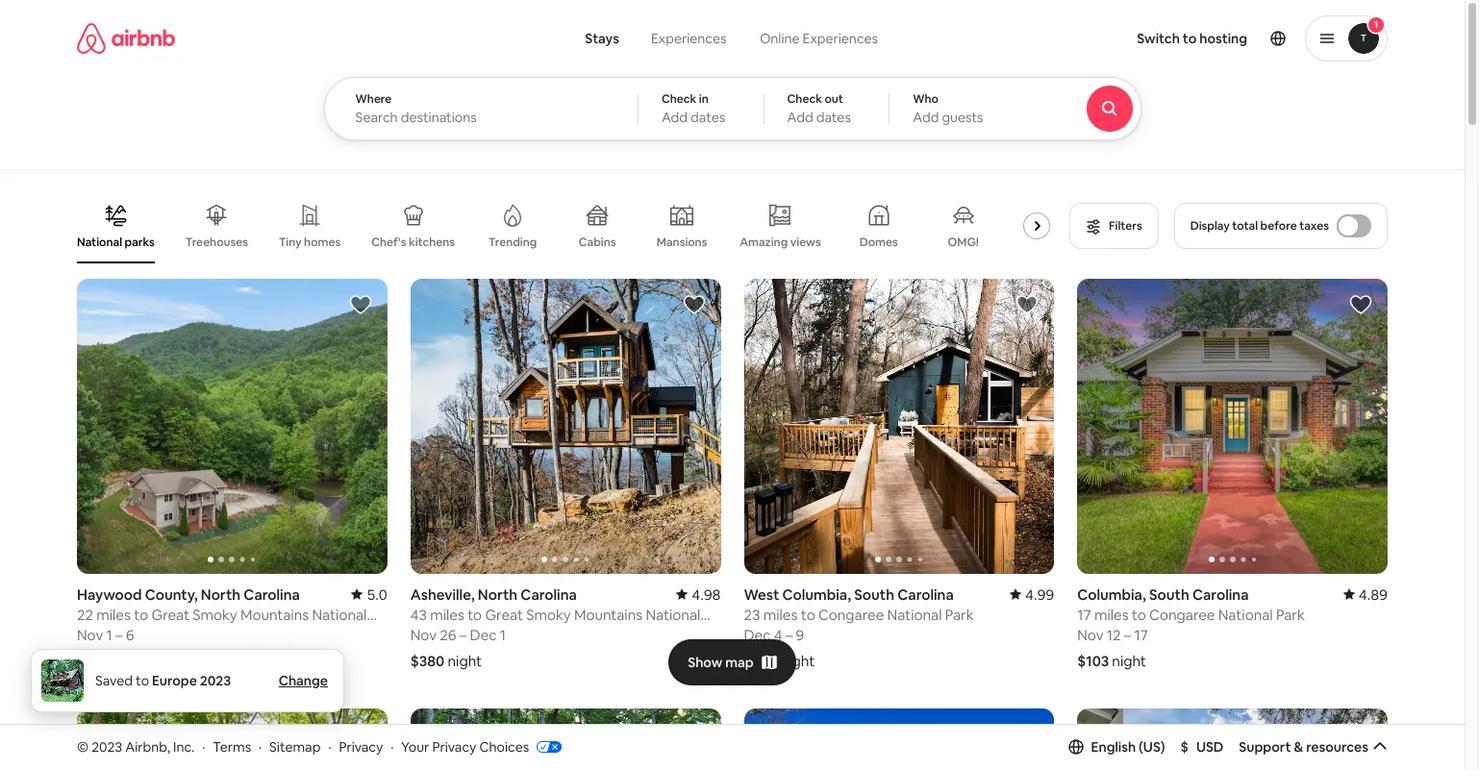 Task type: describe. For each thing, give the bounding box(es) containing it.
national inside columbia, south carolina 17 miles to congaree national park nov 12 – 17 $103 night
[[1219, 606, 1274, 624]]

hosting
[[1200, 30, 1248, 47]]

homes
[[304, 235, 341, 250]]

switch to hosting
[[1138, 30, 1248, 47]]

show map button
[[669, 639, 796, 686]]

night inside west columbia, south carolina 23 miles to congaree national park dec 4 – 9 $250 night
[[781, 652, 815, 670]]

carolina inside columbia, south carolina 17 miles to congaree national park nov 12 – 17 $103 night
[[1193, 586, 1249, 604]]

4.99
[[1026, 586, 1055, 604]]

none search field containing stays
[[324, 0, 1194, 140]]

carolina inside west columbia, south carolina 23 miles to congaree national park dec 4 – 9 $250 night
[[898, 586, 954, 604]]

dec inside west columbia, south carolina 23 miles to congaree national park dec 4 – 9 $250 night
[[744, 626, 771, 644]]

nov for miles
[[411, 626, 437, 644]]

43
[[411, 606, 427, 624]]

filters button
[[1070, 203, 1159, 249]]

3 · from the left
[[328, 739, 331, 756]]

stays tab panel
[[324, 77, 1194, 140]]

terms link
[[213, 739, 251, 756]]

national inside west columbia, south carolina 23 miles to congaree national park dec 4 – 9 $250 night
[[888, 606, 942, 624]]

north inside the haywood county, north carolina 22 miles to great smoky mountains national park
[[201, 586, 241, 604]]

west
[[744, 586, 780, 604]]

english
[[1092, 739, 1136, 756]]

1 inside "nov 1 – 6 $158"
[[106, 626, 112, 644]]

before
[[1261, 218, 1298, 234]]

your privacy choices
[[402, 739, 529, 756]]

$380
[[411, 652, 445, 670]]

chef's kitchens
[[372, 235, 455, 250]]

county,
[[145, 586, 198, 604]]

amazing views
[[740, 235, 821, 250]]

online
[[760, 30, 800, 47]]

north inside asheville, north carolina 43 miles to great smoky mountains national park
[[478, 586, 518, 604]]

your privacy choices link
[[402, 739, 562, 757]]

asheville,
[[411, 586, 475, 604]]

saved to europe 2023
[[95, 673, 231, 690]]

support
[[1240, 739, 1292, 756]]

haywood
[[77, 586, 142, 604]]

who
[[913, 91, 939, 107]]

support & resources
[[1240, 739, 1369, 756]]

great inside asheville, north carolina 43 miles to great smoky mountains national park
[[485, 606, 523, 624]]

congaree inside west columbia, south carolina 23 miles to congaree national park dec 4 – 9 $250 night
[[819, 606, 884, 624]]

1 inside dropdown button
[[1375, 18, 1379, 31]]

support & resources button
[[1240, 739, 1388, 756]]

privacy link
[[339, 739, 383, 756]]

$250
[[744, 652, 778, 670]]

tiny
[[279, 235, 302, 250]]

what can we help you find? tab list
[[570, 19, 743, 58]]

guests
[[942, 109, 984, 126]]

© 2023 airbnb, inc. ·
[[77, 739, 205, 756]]

4.89
[[1359, 586, 1388, 604]]

4.98
[[692, 586, 721, 604]]

to inside asheville, north carolina 43 miles to great smoky mountains national park
[[468, 606, 482, 624]]

1 inside nov 26 – dec 1 $380 night
[[500, 626, 506, 644]]

park inside asheville, north carolina 43 miles to great smoky mountains national park
[[411, 624, 439, 642]]

4.98 out of 5 average rating image
[[677, 586, 721, 604]]

night inside columbia, south carolina 17 miles to congaree national park nov 12 – 17 $103 night
[[1113, 652, 1147, 670]]

switch to hosting link
[[1126, 18, 1259, 59]]

nov inside columbia, south carolina 17 miles to congaree national park nov 12 – 17 $103 night
[[1078, 626, 1104, 644]]

where
[[356, 91, 392, 107]]

4 · from the left
[[391, 739, 394, 756]]

check out add dates
[[788, 91, 851, 126]]

terms
[[213, 739, 251, 756]]

cabins
[[579, 235, 616, 250]]

asheville, north carolina 43 miles to great smoky mountains national park
[[411, 586, 701, 642]]

national parks
[[77, 235, 155, 250]]

night inside nov 26 – dec 1 $380 night
[[448, 652, 482, 670]]

beachfront
[[1022, 235, 1082, 250]]

9
[[796, 626, 805, 644]]

6
[[126, 626, 134, 644]]

0 vertical spatial 2023
[[200, 673, 231, 690]]

experiences button
[[635, 19, 743, 58]]

add to wishlist: columbia, south carolina image
[[1350, 723, 1373, 746]]

west columbia, south carolina 23 miles to congaree national park dec 4 – 9 $250 night
[[744, 586, 974, 670]]

carolina inside asheville, north carolina 43 miles to great smoky mountains national park
[[521, 586, 577, 604]]

tiny homes
[[279, 235, 341, 250]]

$103
[[1078, 652, 1109, 670]]

resources
[[1307, 739, 1369, 756]]

change
[[279, 673, 328, 690]]

usd
[[1197, 739, 1224, 756]]

online experiences link
[[743, 19, 895, 58]]

out
[[825, 91, 844, 107]]

1 button
[[1306, 15, 1388, 62]]

show map
[[688, 654, 754, 671]]

display
[[1191, 218, 1230, 234]]

kitchens
[[409, 235, 455, 250]]

haywood county, north carolina 22 miles to great smoky mountains national park
[[77, 586, 367, 642]]

filters
[[1109, 218, 1143, 234]]

park inside the haywood county, north carolina 22 miles to great smoky mountains national park
[[77, 624, 106, 642]]

sitemap link
[[270, 739, 321, 756]]

to inside profile element
[[1183, 30, 1197, 47]]

nov for 22
[[77, 626, 103, 644]]

add for check out add dates
[[788, 109, 814, 126]]

english (us)
[[1092, 739, 1166, 756]]

map
[[726, 654, 754, 671]]

english (us) button
[[1069, 739, 1166, 756]]

europe
[[152, 673, 197, 690]]



Task type: vqa. For each thing, say whether or not it's contained in the screenshot.
1,301 (
no



Task type: locate. For each thing, give the bounding box(es) containing it.
1 great from the left
[[151, 606, 190, 624]]

check in add dates
[[662, 91, 726, 126]]

17 right the 12
[[1135, 626, 1149, 644]]

nov inside nov 26 – dec 1 $380 night
[[411, 626, 437, 644]]

2 carolina from the left
[[521, 586, 577, 604]]

miles down haywood
[[96, 606, 131, 624]]

1 south from the left
[[855, 586, 895, 604]]

night down the 12
[[1113, 652, 1147, 670]]

choices
[[480, 739, 529, 756]]

0 horizontal spatial south
[[855, 586, 895, 604]]

south inside columbia, south carolina 17 miles to congaree national park nov 12 – 17 $103 night
[[1150, 586, 1190, 604]]

dates inside 'check out add dates'
[[817, 109, 851, 126]]

2 horizontal spatial add
[[913, 109, 939, 126]]

smoky inside the haywood county, north carolina 22 miles to great smoky mountains national park
[[193, 606, 237, 624]]

mountains
[[241, 606, 309, 624], [574, 606, 643, 624]]

1 north from the left
[[201, 586, 241, 604]]

profile element
[[925, 0, 1388, 77]]

2 dec from the left
[[744, 626, 771, 644]]

add to wishlist: west columbia, south carolina image
[[1016, 293, 1039, 317]]

0 horizontal spatial 2023
[[92, 739, 122, 756]]

add down who
[[913, 109, 939, 126]]

great up nov 26 – dec 1 $380 night
[[485, 606, 523, 624]]

1 horizontal spatial 17
[[1135, 626, 1149, 644]]

1 nov from the left
[[77, 626, 103, 644]]

17 up $103
[[1078, 606, 1092, 624]]

4.99 out of 5 average rating image
[[1010, 586, 1055, 604]]

3 – from the left
[[786, 626, 793, 644]]

miles up the 12
[[1095, 606, 1129, 624]]

0 horizontal spatial add
[[662, 109, 688, 126]]

columbia, inside columbia, south carolina 17 miles to congaree national park nov 12 – 17 $103 night
[[1078, 586, 1147, 604]]

nov down 22
[[77, 626, 103, 644]]

to inside columbia, south carolina 17 miles to congaree national park nov 12 – 17 $103 night
[[1132, 606, 1147, 624]]

2 night from the left
[[781, 652, 815, 670]]

omg!
[[948, 235, 979, 250]]

sitemap
[[270, 739, 321, 756]]

2 dates from the left
[[817, 109, 851, 126]]

park inside columbia, south carolina 17 miles to congaree national park nov 12 – 17 $103 night
[[1277, 606, 1306, 624]]

1 · from the left
[[202, 739, 205, 756]]

1 horizontal spatial south
[[1150, 586, 1190, 604]]

treehouses
[[186, 235, 248, 250]]

night
[[448, 652, 482, 670], [781, 652, 815, 670], [1113, 652, 1147, 670]]

dates for check out add dates
[[817, 109, 851, 126]]

1 carolina from the left
[[244, 586, 300, 604]]

1 miles from the left
[[96, 606, 131, 624]]

(us)
[[1139, 739, 1166, 756]]

nov down 43
[[411, 626, 437, 644]]

0 horizontal spatial dates
[[691, 109, 726, 126]]

12
[[1107, 626, 1121, 644]]

$ usd
[[1181, 739, 1224, 756]]

great down county,
[[151, 606, 190, 624]]

check left out at the top of the page
[[788, 91, 823, 107]]

1 horizontal spatial mountains
[[574, 606, 643, 624]]

domes
[[860, 235, 898, 250]]

total
[[1233, 218, 1259, 234]]

carolina inside the haywood county, north carolina 22 miles to great smoky mountains national park
[[244, 586, 300, 604]]

stays
[[585, 30, 620, 47]]

privacy
[[339, 739, 383, 756], [432, 739, 477, 756]]

miles up 26
[[430, 606, 465, 624]]

miles inside the haywood county, north carolina 22 miles to great smoky mountains national park
[[96, 606, 131, 624]]

inc.
[[173, 739, 195, 756]]

night down 26
[[448, 652, 482, 670]]

3 nov from the left
[[1078, 626, 1104, 644]]

national inside the haywood county, north carolina 22 miles to great smoky mountains national park
[[312, 606, 367, 624]]

mountains inside asheville, north carolina 43 miles to great smoky mountains national park
[[574, 606, 643, 624]]

dates for check in add dates
[[691, 109, 726, 126]]

2 · from the left
[[259, 739, 262, 756]]

0 vertical spatial 17
[[1078, 606, 1092, 624]]

– left the 6
[[116, 626, 123, 644]]

change button
[[279, 673, 328, 690]]

– left '9'
[[786, 626, 793, 644]]

columbia, up '9'
[[783, 586, 852, 604]]

1 horizontal spatial experiences
[[803, 30, 878, 47]]

4
[[774, 626, 783, 644]]

north
[[201, 586, 241, 604], [478, 586, 518, 604]]

columbia, south carolina 17 miles to congaree national park nov 12 – 17 $103 night
[[1078, 586, 1306, 670]]

1 night from the left
[[448, 652, 482, 670]]

check left in
[[662, 91, 697, 107]]

1 vertical spatial 2023
[[92, 739, 122, 756]]

add
[[662, 109, 688, 126], [788, 109, 814, 126], [913, 109, 939, 126]]

dates down in
[[691, 109, 726, 126]]

– inside "nov 1 – 6 $158"
[[116, 626, 123, 644]]

1 horizontal spatial 2023
[[200, 673, 231, 690]]

experiences up in
[[651, 30, 727, 47]]

to inside west columbia, south carolina 23 miles to congaree national park dec 4 – 9 $250 night
[[801, 606, 816, 624]]

5.0 out of 5 average rating image
[[352, 586, 388, 604]]

0 horizontal spatial great
[[151, 606, 190, 624]]

add to wishlist: asheville, north carolina image
[[683, 293, 706, 317]]

22
[[77, 606, 93, 624]]

2 add from the left
[[788, 109, 814, 126]]

add inside who add guests
[[913, 109, 939, 126]]

add inside 'check out add dates'
[[788, 109, 814, 126]]

add to wishlist: asheville, north carolina image
[[349, 723, 372, 746]]

add to wishlist: horse shoe, north carolina image
[[683, 723, 706, 746]]

add to wishlist: canton, north carolina image
[[1016, 723, 1039, 746]]

columbia,
[[783, 586, 852, 604], [1078, 586, 1147, 604]]

0 horizontal spatial 1
[[106, 626, 112, 644]]

miles inside columbia, south carolina 17 miles to congaree national park nov 12 – 17 $103 night
[[1095, 606, 1129, 624]]

smoky
[[193, 606, 237, 624], [527, 606, 571, 624]]

0 horizontal spatial smoky
[[193, 606, 237, 624]]

©
[[77, 739, 89, 756]]

&
[[1294, 739, 1304, 756]]

experiences right online
[[803, 30, 878, 47]]

2 great from the left
[[485, 606, 523, 624]]

– right the 12
[[1125, 626, 1132, 644]]

2 horizontal spatial 1
[[1375, 18, 1379, 31]]

dec left 4
[[744, 626, 771, 644]]

trending
[[489, 235, 537, 250]]

0 horizontal spatial nov
[[77, 626, 103, 644]]

dates down out at the top of the page
[[817, 109, 851, 126]]

dec inside nov 26 – dec 1 $380 night
[[470, 626, 497, 644]]

1 dates from the left
[[691, 109, 726, 126]]

miles inside west columbia, south carolina 23 miles to congaree national park dec 4 – 9 $250 night
[[764, 606, 798, 624]]

– inside west columbia, south carolina 23 miles to congaree national park dec 4 – 9 $250 night
[[786, 626, 793, 644]]

2 nov from the left
[[411, 626, 437, 644]]

check inside 'check out add dates'
[[788, 91, 823, 107]]

nov 1 – 6 $158
[[77, 626, 134, 670]]

1 horizontal spatial dates
[[817, 109, 851, 126]]

columbia, up the 12
[[1078, 586, 1147, 604]]

0 horizontal spatial 17
[[1078, 606, 1092, 624]]

0 horizontal spatial check
[[662, 91, 697, 107]]

display total before taxes button
[[1174, 203, 1388, 249]]

3 carolina from the left
[[898, 586, 954, 604]]

airbnb,
[[125, 739, 170, 756]]

who add guests
[[913, 91, 984, 126]]

4.89 out of 5 average rating image
[[1344, 586, 1388, 604]]

1 dec from the left
[[470, 626, 497, 644]]

nov left the 12
[[1078, 626, 1104, 644]]

2 horizontal spatial nov
[[1078, 626, 1104, 644]]

display total before taxes
[[1191, 218, 1330, 234]]

3 miles from the left
[[764, 606, 798, 624]]

2 check from the left
[[788, 91, 823, 107]]

· left your
[[391, 739, 394, 756]]

2 horizontal spatial night
[[1113, 652, 1147, 670]]

views
[[791, 235, 821, 250]]

None search field
[[324, 0, 1194, 140]]

parks
[[125, 235, 155, 250]]

1 vertical spatial 17
[[1135, 626, 1149, 644]]

2 – from the left
[[460, 626, 467, 644]]

1 check from the left
[[662, 91, 697, 107]]

1 – from the left
[[116, 626, 123, 644]]

1 congaree from the left
[[819, 606, 884, 624]]

add to wishlist: haywood county, north carolina image
[[349, 293, 372, 317]]

2 north from the left
[[478, 586, 518, 604]]

check for check in add dates
[[662, 91, 697, 107]]

5.0
[[367, 586, 388, 604]]

·
[[202, 739, 205, 756], [259, 739, 262, 756], [328, 739, 331, 756], [391, 739, 394, 756]]

4 miles from the left
[[1095, 606, 1129, 624]]

$158
[[77, 652, 108, 670]]

your
[[402, 739, 429, 756]]

chef's
[[372, 235, 406, 250]]

1 horizontal spatial congaree
[[1150, 606, 1216, 624]]

2023 right ©
[[92, 739, 122, 756]]

congaree inside columbia, south carolina 17 miles to congaree national park nov 12 – 17 $103 night
[[1150, 606, 1216, 624]]

1 horizontal spatial great
[[485, 606, 523, 624]]

to inside the haywood county, north carolina 22 miles to great smoky mountains national park
[[134, 606, 148, 624]]

miles inside asheville, north carolina 43 miles to great smoky mountains national park
[[430, 606, 465, 624]]

2 smoky from the left
[[527, 606, 571, 624]]

privacy left your
[[339, 739, 383, 756]]

1 horizontal spatial 1
[[500, 626, 506, 644]]

4 – from the left
[[1125, 626, 1132, 644]]

2 miles from the left
[[430, 606, 465, 624]]

columbia, inside west columbia, south carolina 23 miles to congaree national park dec 4 – 9 $250 night
[[783, 586, 852, 604]]

0 horizontal spatial north
[[201, 586, 241, 604]]

terms · sitemap · privacy
[[213, 739, 383, 756]]

Where field
[[356, 109, 607, 126]]

check inside check in add dates
[[662, 91, 697, 107]]

4 carolina from the left
[[1193, 586, 1249, 604]]

dates inside check in add dates
[[691, 109, 726, 126]]

2 columbia, from the left
[[1078, 586, 1147, 604]]

1 mountains from the left
[[241, 606, 309, 624]]

experiences inside button
[[651, 30, 727, 47]]

2 congaree from the left
[[1150, 606, 1216, 624]]

add to wishlist: columbia, south carolina image
[[1350, 293, 1373, 317]]

3 night from the left
[[1113, 652, 1147, 670]]

0 horizontal spatial privacy
[[339, 739, 383, 756]]

0 horizontal spatial mountains
[[241, 606, 309, 624]]

park inside west columbia, south carolina 23 miles to congaree national park dec 4 – 9 $250 night
[[946, 606, 974, 624]]

1
[[1375, 18, 1379, 31], [106, 626, 112, 644], [500, 626, 506, 644]]

saved
[[95, 673, 133, 690]]

0 horizontal spatial congaree
[[819, 606, 884, 624]]

0 horizontal spatial night
[[448, 652, 482, 670]]

1 horizontal spatial add
[[788, 109, 814, 126]]

north right county,
[[201, 586, 241, 604]]

23
[[744, 606, 761, 624]]

group containing national parks
[[77, 189, 1082, 264]]

add inside check in add dates
[[662, 109, 688, 126]]

– inside nov 26 – dec 1 $380 night
[[460, 626, 467, 644]]

great inside the haywood county, north carolina 22 miles to great smoky mountains national park
[[151, 606, 190, 624]]

night down '9'
[[781, 652, 815, 670]]

3 add from the left
[[913, 109, 939, 126]]

· right inc. on the left bottom
[[202, 739, 205, 756]]

2 experiences from the left
[[803, 30, 878, 47]]

check for check out add dates
[[788, 91, 823, 107]]

1 horizontal spatial north
[[478, 586, 518, 604]]

park
[[946, 606, 974, 624], [1277, 606, 1306, 624], [77, 624, 106, 642], [411, 624, 439, 642]]

1 privacy from the left
[[339, 739, 383, 756]]

0 horizontal spatial dec
[[470, 626, 497, 644]]

group
[[77, 189, 1082, 264], [77, 279, 388, 574], [411, 279, 721, 574], [744, 279, 1055, 574], [1078, 279, 1388, 574], [77, 709, 388, 771], [411, 709, 721, 771], [744, 709, 1055, 771], [1078, 709, 1388, 771]]

2 privacy from the left
[[432, 739, 477, 756]]

0 horizontal spatial columbia,
[[783, 586, 852, 604]]

1 columbia, from the left
[[783, 586, 852, 604]]

experiences
[[651, 30, 727, 47], [803, 30, 878, 47]]

add for check in add dates
[[662, 109, 688, 126]]

privacy right your
[[432, 739, 477, 756]]

congaree
[[819, 606, 884, 624], [1150, 606, 1216, 624]]

stays button
[[570, 19, 635, 58]]

–
[[116, 626, 123, 644], [460, 626, 467, 644], [786, 626, 793, 644], [1125, 626, 1132, 644]]

2 mountains from the left
[[574, 606, 643, 624]]

switch
[[1138, 30, 1180, 47]]

taxes
[[1300, 218, 1330, 234]]

1 horizontal spatial columbia,
[[1078, 586, 1147, 604]]

add down online experiences
[[788, 109, 814, 126]]

dec right 26
[[470, 626, 497, 644]]

1 horizontal spatial check
[[788, 91, 823, 107]]

smoky inside asheville, north carolina 43 miles to great smoky mountains national park
[[527, 606, 571, 624]]

26
[[440, 626, 457, 644]]

nov inside "nov 1 – 6 $158"
[[77, 626, 103, 644]]

17
[[1078, 606, 1092, 624], [1135, 626, 1149, 644]]

1 experiences from the left
[[651, 30, 727, 47]]

– right 26
[[460, 626, 467, 644]]

great
[[151, 606, 190, 624], [485, 606, 523, 624]]

miles
[[96, 606, 131, 624], [430, 606, 465, 624], [764, 606, 798, 624], [1095, 606, 1129, 624]]

miles up 4
[[764, 606, 798, 624]]

mountains inside the haywood county, north carolina 22 miles to great smoky mountains national park
[[241, 606, 309, 624]]

nov
[[77, 626, 103, 644], [411, 626, 437, 644], [1078, 626, 1104, 644]]

1 horizontal spatial privacy
[[432, 739, 477, 756]]

carolina
[[244, 586, 300, 604], [521, 586, 577, 604], [898, 586, 954, 604], [1193, 586, 1249, 604]]

in
[[699, 91, 709, 107]]

2023 right europe
[[200, 673, 231, 690]]

$
[[1181, 739, 1189, 756]]

national inside asheville, north carolina 43 miles to great smoky mountains national park
[[646, 606, 701, 624]]

add down experiences button at top
[[662, 109, 688, 126]]

1 add from the left
[[662, 109, 688, 126]]

1 smoky from the left
[[193, 606, 237, 624]]

south inside west columbia, south carolina 23 miles to congaree national park dec 4 – 9 $250 night
[[855, 586, 895, 604]]

1 horizontal spatial smoky
[[527, 606, 571, 624]]

1 horizontal spatial night
[[781, 652, 815, 670]]

show
[[688, 654, 723, 671]]

· right terms link
[[259, 739, 262, 756]]

1 horizontal spatial dec
[[744, 626, 771, 644]]

mansions
[[657, 235, 708, 250]]

· left 'privacy' link
[[328, 739, 331, 756]]

dec
[[470, 626, 497, 644], [744, 626, 771, 644]]

1 horizontal spatial nov
[[411, 626, 437, 644]]

0 horizontal spatial experiences
[[651, 30, 727, 47]]

amazing
[[740, 235, 788, 250]]

north right asheville,
[[478, 586, 518, 604]]

to
[[1183, 30, 1197, 47], [134, 606, 148, 624], [468, 606, 482, 624], [801, 606, 816, 624], [1132, 606, 1147, 624], [136, 673, 149, 690]]

2 south from the left
[[1150, 586, 1190, 604]]

– inside columbia, south carolina 17 miles to congaree national park nov 12 – 17 $103 night
[[1125, 626, 1132, 644]]

nov 26 – dec 1 $380 night
[[411, 626, 506, 670]]

dates
[[691, 109, 726, 126], [817, 109, 851, 126]]

online experiences
[[760, 30, 878, 47]]



